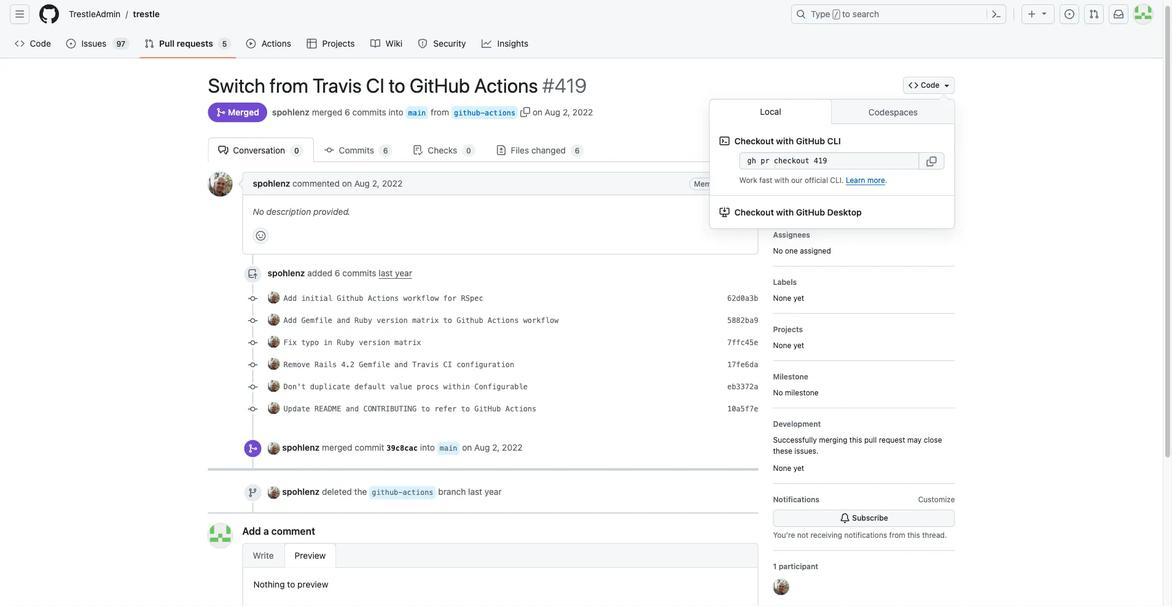 Task type: describe. For each thing, give the bounding box(es) containing it.
17fe6da link
[[728, 361, 759, 369]]

branch
[[438, 487, 466, 497]]

into for 39c8cac
[[420, 443, 435, 453]]

add a comment
[[242, 526, 315, 537]]

7ffc45e
[[728, 339, 759, 347]]

projects inside select projects element
[[774, 325, 803, 334]]

refer
[[435, 405, 457, 414]]

0 vertical spatial last year link
[[379, 268, 412, 278]]

preview
[[298, 580, 329, 590]]

nothing to preview
[[254, 580, 329, 590]]

github down configurable
[[475, 405, 501, 414]]

1 vertical spatial travis
[[412, 361, 439, 369]]

issue opened image
[[66, 39, 76, 49]]

may
[[908, 436, 922, 444]]

milestone
[[785, 388, 819, 397]]

/ for trestleadmin
[[126, 9, 128, 19]]

2 vertical spatial 2,
[[493, 443, 500, 453]]

preview
[[295, 551, 326, 561]]

0 horizontal spatial git merge image
[[216, 108, 226, 117]]

learn more link
[[846, 176, 886, 184]]

these
[[774, 447, 793, 455]]

spohlenz merged commit 39c8cac into main on aug 2, 2022
[[282, 443, 523, 453]]

one
[[785, 246, 798, 255]]

0 horizontal spatial from
[[270, 74, 309, 97]]

pull
[[159, 38, 175, 49]]

6 right changed at the top of page
[[575, 146, 580, 155]]

0 horizontal spatial on
[[342, 179, 352, 189]]

2 vertical spatial aug
[[475, 443, 490, 453]]

to right refer
[[461, 405, 470, 414]]

checkout with github cli
[[735, 136, 841, 146]]

@terryturtle85 image
[[208, 524, 233, 549]]

1 participant
[[774, 562, 819, 571]]

spohlenz for spohlenz merged commit 39c8cac into main on aug 2, 2022
[[282, 443, 320, 453]]

to left search
[[843, 9, 851, 19]]

1 horizontal spatial from
[[431, 107, 449, 117]]

0 vertical spatial travis
[[313, 74, 362, 97]]

triangle down image
[[1040, 8, 1050, 18]]

github- inside spohlenz deleted the github-actions branch last year
[[372, 489, 403, 497]]

fix typo in ruby version matrix
[[284, 339, 421, 347]]

you're not receiving notifications from this thread.
[[774, 531, 947, 540]]

62d0a3b link
[[728, 294, 759, 303]]

search
[[853, 9, 880, 19]]

0 horizontal spatial last
[[379, 268, 393, 278]]

add gemfile and ruby version matrix to github actions workflow link
[[284, 317, 559, 325]]

work
[[740, 176, 758, 184]]

no description provided.
[[253, 207, 351, 217]]

github up assignees
[[796, 207, 826, 217]]

files changed
[[509, 145, 568, 155]]

into for commits
[[389, 107, 404, 117]]

matrix for and
[[412, 317, 439, 325]]

duplicate
[[310, 383, 350, 392]]

1 vertical spatial last year link
[[468, 486, 502, 499]]

add or remove reactions element
[[253, 228, 269, 244]]

10a5f7e link
[[728, 405, 759, 414]]

actions link
[[241, 34, 297, 53]]

0 horizontal spatial github
[[337, 294, 364, 303]]

rspec
[[461, 294, 483, 303]]

spohlenz link down "update"
[[282, 443, 320, 453]]

play image
[[246, 39, 256, 49]]

description
[[267, 207, 311, 217]]

show options image
[[736, 179, 746, 189]]

0 horizontal spatial code image
[[15, 39, 25, 49]]

trestleadmin
[[69, 9, 121, 19]]

our
[[792, 176, 803, 184]]

main link
[[409, 106, 426, 119]]

merged
[[226, 107, 259, 117]]

don't
[[284, 383, 306, 392]]

don't duplicate default value procs within configurable
[[284, 383, 528, 392]]

actions inside spohlenz deleted the github-actions branch last year
[[403, 489, 434, 497]]

1
[[774, 562, 777, 571]]

preview button
[[284, 544, 336, 568]]

labels
[[774, 278, 797, 286]]

add initial github actions workflow for rspec link
[[284, 294, 483, 303]]

no for no one assigned
[[774, 246, 783, 255]]

1 horizontal spatial year
[[485, 487, 502, 497]]

git commit image for remove rails 4.2 gemfile and travis ci configuration
[[248, 360, 258, 370]]

merged for commit
[[322, 443, 353, 453]]

0 for checks
[[467, 146, 471, 155]]

configurable
[[475, 383, 528, 392]]

cli
[[828, 136, 841, 146]]

@spohlenz image for don't duplicate default value procs within configurable
[[268, 380, 280, 392]]

1 vertical spatial gemfile
[[359, 361, 390, 369]]

projects inside projects link
[[322, 38, 355, 49]]

yet for projects
[[794, 341, 805, 350]]

0 horizontal spatial year
[[395, 268, 412, 278]]

no for no reviews
[[774, 199, 783, 208]]

spohlenz link left deleted
[[282, 487, 320, 497]]

17fe6da
[[728, 361, 759, 369]]

4.2
[[341, 361, 355, 369]]

to left preview on the bottom left of page
[[287, 580, 295, 590]]

fix typo in ruby version matrix link
[[284, 339, 421, 347]]

github-actions link
[[454, 106, 516, 119]]

changed
[[532, 145, 566, 155]]

2 horizontal spatial 2022
[[573, 107, 593, 117]]

bell image
[[840, 514, 850, 524]]

notifications
[[774, 495, 820, 504]]

local button
[[710, 99, 833, 124]]

to left refer
[[421, 405, 430, 414]]

successfully
[[774, 436, 817, 444]]

triangle down image
[[943, 81, 952, 90]]

1 horizontal spatial last
[[468, 487, 483, 497]]

actions up copy icon at the left top of the page
[[474, 74, 538, 97]]

none yet for projects
[[774, 341, 805, 350]]

pull request tabs element
[[208, 138, 889, 162]]

actions down configurable
[[506, 405, 537, 414]]

git commit image for add initial github actions workflow for rspec
[[248, 294, 258, 304]]

pull
[[865, 436, 877, 444]]

for
[[444, 294, 457, 303]]

62d0a3b
[[728, 294, 759, 303]]

files
[[511, 145, 529, 155]]

customize
[[919, 495, 955, 504]]

wiki
[[386, 38, 403, 49]]

rails
[[315, 361, 337, 369]]

none yet inside link issues element
[[774, 464, 805, 473]]

a
[[264, 526, 269, 537]]

fast
[[760, 176, 773, 184]]

insights
[[498, 38, 529, 49]]

provided.
[[314, 207, 351, 217]]

merged for 6
[[312, 107, 343, 117]]

table image
[[307, 39, 317, 49]]

issue opened image
[[1065, 9, 1075, 19]]

security
[[434, 38, 466, 49]]

0 horizontal spatial aug
[[354, 179, 370, 189]]

request
[[879, 436, 906, 444]]

0 for conversation
[[294, 146, 299, 155]]

cli.
[[831, 176, 844, 184]]

actions inside spohlenz merged 6 commits into main from github-actions
[[485, 108, 516, 117]]

@spohlenz image for update readme and contributing to refer to github actions
[[268, 402, 280, 415]]

github- inside spohlenz merged 6 commits into main from github-actions
[[454, 108, 485, 117]]

trestleadmin / trestle
[[69, 9, 160, 19]]

type
[[811, 9, 831, 19]]

official
[[805, 176, 829, 184]]

codespaces
[[869, 107, 918, 117]]

5882ba9 link
[[728, 317, 759, 325]]

and for ruby
[[337, 317, 350, 325]]

remove rails 4.2 gemfile and travis ci configuration
[[284, 361, 515, 369]]

eb3372a link
[[728, 383, 759, 392]]

requests
[[177, 38, 213, 49]]

desktop
[[828, 207, 862, 217]]

switch
[[208, 74, 265, 97]]

none for projects
[[774, 341, 792, 350]]

2 horizontal spatial 2,
[[563, 107, 570, 117]]

0 horizontal spatial workflow
[[404, 294, 439, 303]]

select reviewers element
[[774, 182, 955, 209]]

write
[[253, 551, 274, 561]]

add for add gemfile and ruby version matrix to github actions workflow
[[284, 317, 297, 325]]

select assignees element
[[774, 229, 955, 256]]

checklist image
[[413, 145, 423, 155]]

comment
[[271, 526, 315, 537]]

6 right commits
[[383, 146, 388, 155]]

2 horizontal spatial on
[[533, 107, 543, 117]]

version for and
[[377, 317, 408, 325]]

trestleadmin link
[[64, 4, 126, 24]]

spohlenz added 6 commits last year
[[268, 268, 412, 278]]

graph image
[[482, 39, 492, 49]]

switch from travis ci to github actions #419
[[208, 74, 587, 97]]

in
[[324, 339, 333, 347]]

don't duplicate default value procs within configurable link
[[284, 383, 528, 392]]

0 horizontal spatial gemfile
[[301, 317, 333, 325]]

learn
[[846, 176, 866, 184]]

plus image
[[1028, 9, 1038, 19]]

add for add initial github actions workflow for rspec
[[284, 294, 297, 303]]

1 vertical spatial git merge image
[[248, 444, 258, 454]]

checkout for checkout with github desktop
[[735, 207, 774, 217]]

git pull request image
[[144, 39, 154, 49]]

wiki link
[[366, 34, 408, 53]]

select milestones element
[[774, 371, 955, 398]]

add or remove reactions image
[[256, 231, 266, 241]]

to up spohlenz merged 6 commits into main from github-actions
[[389, 74, 406, 97]]

desktop download image
[[720, 207, 730, 217]]

commented
[[293, 179, 340, 189]]

git pull request image
[[1090, 9, 1100, 19]]

2 horizontal spatial aug
[[545, 107, 561, 117]]

0 horizontal spatial ci
[[366, 74, 385, 97]]

update readme and contributing to refer to github actions link
[[284, 405, 537, 414]]



Task type: vqa. For each thing, say whether or not it's contained in the screenshot.


Task type: locate. For each thing, give the bounding box(es) containing it.
close
[[924, 436, 943, 444]]

checkout right terminal icon
[[735, 136, 774, 146]]

yet for labels
[[794, 294, 805, 302]]

type / to search
[[811, 9, 880, 19]]

you're
[[774, 531, 796, 540]]

@spohlenz image for spohlenz
[[268, 487, 280, 499]]

#419
[[543, 74, 587, 97]]

no inside select milestones element
[[774, 388, 783, 397]]

@spohlenz image for spohlenz
[[268, 443, 280, 455]]

2022
[[573, 107, 593, 117], [382, 179, 403, 189], [502, 443, 523, 453]]

github down rspec
[[457, 317, 483, 325]]

from right main link
[[431, 107, 449, 117]]

2, down commits
[[372, 179, 380, 189]]

gemfile
[[301, 317, 333, 325], [359, 361, 390, 369]]

none yet for labels
[[774, 294, 805, 302]]

2 yet from the top
[[794, 341, 805, 350]]

1 horizontal spatial on aug 2, 2022 link
[[462, 443, 523, 453]]

thread.
[[923, 531, 947, 540]]

10a5f7e
[[728, 405, 759, 414]]

3 yet from the top
[[794, 464, 805, 473]]

remove rails 4.2 gemfile and travis ci configuration link
[[284, 361, 515, 369]]

with for cli
[[777, 136, 794, 146]]

this inside successfully merging this pull request may close these issues.
[[850, 436, 863, 444]]

0 vertical spatial git commit image
[[324, 145, 334, 155]]

1 vertical spatial code image
[[909, 81, 919, 90]]

with
[[777, 136, 794, 146], [775, 176, 790, 184], [777, 207, 794, 217]]

0 vertical spatial this
[[850, 436, 863, 444]]

none yet up milestone
[[774, 341, 805, 350]]

spohlenz link up the description
[[253, 179, 290, 189]]

link issues element
[[774, 419, 955, 474]]

command palette image
[[992, 9, 1002, 19]]

2 git commit image from the top
[[248, 316, 258, 326]]

and for contributing
[[346, 405, 359, 414]]

3 none from the top
[[774, 464, 792, 473]]

ruby for and
[[355, 317, 372, 325]]

ruby up fix typo in ruby version matrix "link"
[[355, 317, 372, 325]]

initial
[[301, 294, 333, 303]]

git commit image left don't
[[248, 383, 258, 392]]

yet down labels at the top of the page
[[794, 294, 805, 302]]

gh pr checkout 419 text field
[[740, 152, 920, 170]]

0 horizontal spatial 0
[[294, 146, 299, 155]]

value
[[390, 383, 412, 392]]

1 vertical spatial 2,
[[372, 179, 380, 189]]

6 right 'added'
[[335, 268, 340, 278]]

ruby right in
[[337, 339, 355, 347]]

spohlenz for spohlenz added 6 commits last year
[[268, 268, 305, 278]]

more
[[868, 176, 886, 184]]

and up value
[[395, 361, 408, 369]]

file diff image
[[497, 145, 506, 155]]

1 horizontal spatial travis
[[412, 361, 439, 369]]

git commit image left "update"
[[248, 405, 258, 415]]

version for in
[[359, 339, 390, 347]]

0 vertical spatial code
[[30, 38, 51, 49]]

1 horizontal spatial last year link
[[468, 486, 502, 499]]

merged
[[312, 107, 343, 117], [322, 443, 353, 453]]

year
[[395, 268, 412, 278], [485, 487, 502, 497]]

@spohlenz image left don't
[[268, 380, 280, 392]]

@spohlenz image for add gemfile and ruby version matrix to github actions workflow
[[268, 314, 280, 326]]

1 vertical spatial github-
[[372, 489, 403, 497]]

spohlenz link for merged 6 commits into
[[272, 106, 310, 118]]

0 vertical spatial from
[[270, 74, 309, 97]]

last year link up add initial github actions workflow for rspec
[[379, 268, 412, 278]]

copy image
[[521, 107, 531, 117]]

none down these
[[774, 464, 792, 473]]

select projects element
[[774, 324, 955, 351]]

1 vertical spatial yet
[[794, 341, 805, 350]]

into
[[389, 107, 404, 117], [420, 443, 435, 453]]

0 vertical spatial last
[[379, 268, 393, 278]]

0 vertical spatial aug
[[545, 107, 561, 117]]

last up add initial github actions workflow for rspec
[[379, 268, 393, 278]]

year right branch on the left bottom of page
[[485, 487, 502, 497]]

checkout with github desktop
[[735, 207, 862, 217]]

39c8cac link
[[387, 443, 418, 453]]

none inside link issues element
[[774, 464, 792, 473]]

reviewers
[[774, 183, 810, 192]]

no for no milestone
[[774, 388, 783, 397]]

spohlenz down "update"
[[282, 443, 320, 453]]

1 vertical spatial on aug 2, 2022 link
[[462, 443, 523, 453]]

0 horizontal spatial into
[[389, 107, 404, 117]]

2, down #419
[[563, 107, 570, 117]]

0 horizontal spatial last year link
[[379, 268, 412, 278]]

none down labels at the top of the page
[[774, 294, 792, 302]]

/
[[126, 9, 128, 19], [835, 10, 839, 19]]

and up 'fix typo in ruby version matrix'
[[337, 317, 350, 325]]

notifications image
[[1114, 9, 1124, 19]]

6 up commits
[[345, 107, 350, 117]]

spohlenz up the description
[[253, 179, 290, 189]]

1 vertical spatial github
[[457, 317, 483, 325]]

add for add a comment
[[242, 526, 261, 537]]

projects up milestone
[[774, 325, 803, 334]]

spohlenz left deleted
[[282, 487, 320, 497]]

2 none yet from the top
[[774, 341, 805, 350]]

list containing trestleadmin / trestle
[[64, 4, 784, 24]]

/ inside trestleadmin / trestle
[[126, 9, 128, 19]]

spohlenz link for commented
[[253, 179, 290, 189]]

spohlenz link for added
[[268, 268, 305, 278]]

0 right conversation on the top left
[[294, 146, 299, 155]]

this left thread.
[[908, 531, 921, 540]]

gemfile down initial
[[301, 317, 333, 325]]

issues.
[[795, 447, 819, 455]]

terminal image
[[720, 136, 730, 146]]

0 vertical spatial git merge image
[[216, 108, 226, 117]]

none yet down labels at the top of the page
[[774, 294, 805, 302]]

main down refer
[[440, 444, 458, 453]]

with down local at the right of the page
[[777, 136, 794, 146]]

actions
[[262, 38, 291, 49], [474, 74, 538, 97], [368, 294, 399, 303], [488, 317, 519, 325], [506, 405, 537, 414]]

1 horizontal spatial github
[[457, 317, 483, 325]]

none yet inside select projects element
[[774, 341, 805, 350]]

git commit image
[[248, 294, 258, 304], [248, 316, 258, 326], [248, 338, 258, 348], [248, 360, 258, 370]]

2 vertical spatial none
[[774, 464, 792, 473]]

git branch image
[[248, 488, 258, 498]]

main inside spohlenz merged 6 commits into main from github-actions
[[409, 108, 426, 117]]

book image
[[371, 39, 380, 49]]

commits for last
[[343, 268, 377, 278]]

commits down switch from travis ci to github actions #419
[[353, 107, 386, 117]]

1 horizontal spatial 0
[[467, 146, 471, 155]]

main for on
[[440, 444, 458, 453]]

git merge image up git branch icon
[[248, 444, 258, 454]]

0 right checks
[[467, 146, 471, 155]]

1 horizontal spatial gemfile
[[359, 361, 390, 369]]

1 vertical spatial and
[[395, 361, 408, 369]]

0 vertical spatial none yet
[[774, 294, 805, 302]]

with for desktop
[[777, 207, 794, 217]]

1 vertical spatial 2022
[[382, 179, 403, 189]]

2 vertical spatial with
[[777, 207, 794, 217]]

spohlenz right "repo push" image
[[268, 268, 305, 278]]

yet inside link issues element
[[794, 464, 805, 473]]

copy to clipboard image
[[927, 157, 937, 167]]

no down milestone
[[774, 388, 783, 397]]

homepage image
[[39, 4, 59, 24]]

checkout for checkout with github cli
[[735, 136, 774, 146]]

1 horizontal spatial ci
[[444, 361, 452, 369]]

comment discussion image
[[219, 145, 228, 155]]

subscribe button
[[774, 510, 955, 527]]

0 vertical spatial projects
[[322, 38, 355, 49]]

code image up codespaces button at the right top of page
[[909, 81, 919, 90]]

matrix up remove rails 4.2 gemfile and travis ci configuration at bottom
[[395, 339, 421, 347]]

spohlenz image
[[208, 172, 233, 197]]

spohlenz link right "repo push" image
[[268, 268, 305, 278]]

github
[[337, 294, 364, 303], [457, 317, 483, 325]]

deleted
[[322, 487, 352, 497]]

aug
[[545, 107, 561, 117], [354, 179, 370, 189], [475, 443, 490, 453]]

update
[[284, 405, 310, 414]]

1 vertical spatial version
[[359, 339, 390, 347]]

actions up 'configuration'
[[488, 317, 519, 325]]

no milestone
[[774, 388, 819, 397]]

2 vertical spatial add
[[242, 526, 261, 537]]

eb3372a
[[728, 383, 759, 392]]

no inside select assignees element
[[774, 246, 783, 255]]

/ for type
[[835, 10, 839, 19]]

+35
[[895, 145, 909, 154]]

on aug 2, 2022 link down commits
[[342, 179, 403, 189]]

1 @spohlenz image from the top
[[268, 292, 280, 304]]

1 horizontal spatial this
[[908, 531, 921, 540]]

−60
[[911, 145, 926, 154]]

projects right "table" icon
[[322, 38, 355, 49]]

actions inside actions link
[[262, 38, 291, 49]]

default
[[355, 383, 386, 392]]

year up add initial github actions workflow for rspec
[[395, 268, 412, 278]]

1 horizontal spatial code
[[921, 81, 940, 89]]

0 vertical spatial commits
[[353, 107, 386, 117]]

work fast with our official cli. learn more .
[[740, 176, 888, 184]]

spohlenz for spohlenz merged 6 commits into main from github-actions
[[272, 107, 310, 117]]

1 vertical spatial this
[[908, 531, 921, 540]]

shield image
[[418, 39, 428, 49]]

1 vertical spatial from
[[431, 107, 449, 117]]

@spohlenz image left initial
[[268, 292, 280, 304]]

2 vertical spatial none yet
[[774, 464, 805, 473]]

version up 'remove rails 4.2 gemfile and travis ci configuration' link
[[359, 339, 390, 347]]

version down add initial github actions workflow for rspec
[[377, 317, 408, 325]]

spohlenz merged 6 commits into main from github-actions
[[272, 107, 516, 117]]

add left initial
[[284, 294, 297, 303]]

main inside spohlenz merged commit 39c8cac into main on aug 2, 2022
[[440, 444, 458, 453]]

1 vertical spatial ci
[[444, 361, 452, 369]]

@spohlenz image
[[268, 292, 280, 304], [268, 380, 280, 392], [268, 402, 280, 415], [268, 487, 280, 499]]

spohlenz right merged
[[272, 107, 310, 117]]

1 horizontal spatial into
[[420, 443, 435, 453]]

actions left branch on the left bottom of page
[[403, 489, 434, 497]]

2 none from the top
[[774, 341, 792, 350]]

remove
[[284, 361, 310, 369]]

0 vertical spatial gemfile
[[301, 317, 333, 325]]

with up assignees
[[777, 207, 794, 217]]

list
[[64, 4, 784, 24]]

no left reviews at the right top of the page
[[774, 199, 783, 208]]

0 vertical spatial github-
[[454, 108, 485, 117]]

3 git commit image from the top
[[248, 338, 258, 348]]

assigned
[[800, 246, 831, 255]]

1 vertical spatial merged
[[322, 443, 353, 453]]

0 horizontal spatial on aug 2, 2022 link
[[342, 179, 403, 189]]

1 0 from the left
[[294, 146, 299, 155]]

merging
[[819, 436, 848, 444]]

git commit image left commits
[[324, 145, 334, 155]]

2 0 from the left
[[467, 146, 471, 155]]

2 @spohlenz image from the top
[[268, 380, 280, 392]]

on up branch on the left bottom of page
[[462, 443, 472, 453]]

on right copy icon at the left top of the page
[[533, 107, 543, 117]]

with left 'our' in the right of the page
[[775, 176, 790, 184]]

travis down projects link
[[313, 74, 362, 97]]

nothing
[[254, 580, 285, 590]]

none yet down these
[[774, 464, 805, 473]]

no inside "select reviewers" element
[[774, 199, 783, 208]]

@spohlenz image for remove rails 4.2 gemfile and travis ci configuration
[[268, 358, 280, 370]]

@spohlenz image right git branch icon
[[268, 487, 280, 499]]

github up main link
[[410, 74, 470, 97]]

github- up checks
[[454, 108, 485, 117]]

git commit image for fix typo in ruby version matrix
[[248, 338, 258, 348]]

main for from
[[409, 108, 426, 117]]

@spohlenz image for add initial github actions workflow for rspec
[[268, 292, 280, 304]]

code left issue opened image on the left of page
[[30, 38, 51, 49]]

0 vertical spatial version
[[377, 317, 408, 325]]

1 vertical spatial git commit image
[[248, 383, 258, 392]]

from down actions link
[[270, 74, 309, 97]]

github
[[410, 74, 470, 97], [796, 136, 826, 146], [796, 207, 826, 217], [475, 405, 501, 414]]

yet down issues.
[[794, 464, 805, 473]]

39c8cac
[[387, 444, 418, 453]]

1 vertical spatial last
[[468, 487, 483, 497]]

add
[[284, 294, 297, 303], [284, 317, 297, 325], [242, 526, 261, 537]]

github left cli
[[796, 136, 826, 146]]

0 vertical spatial none
[[774, 294, 792, 302]]

git commit image
[[324, 145, 334, 155], [248, 383, 258, 392], [248, 405, 258, 415]]

1 none from the top
[[774, 294, 792, 302]]

0 horizontal spatial 2022
[[382, 179, 403, 189]]

commits up add initial github actions workflow for rspec
[[343, 268, 377, 278]]

code inside code link
[[30, 38, 51, 49]]

1 vertical spatial ruby
[[337, 339, 355, 347]]

@spohlenz image for fix typo in ruby version matrix
[[268, 336, 280, 348]]

1 vertical spatial commits
[[343, 268, 377, 278]]

from right notifications at the bottom right of the page
[[890, 531, 906, 540]]

add a comment tab list
[[242, 544, 336, 568]]

last right branch on the left bottom of page
[[468, 487, 483, 497]]

1 horizontal spatial 2022
[[502, 443, 523, 453]]

3 none yet from the top
[[774, 464, 805, 473]]

ruby for in
[[337, 339, 355, 347]]

0 horizontal spatial actions
[[403, 489, 434, 497]]

ci up spohlenz merged 6 commits into main from github-actions
[[366, 74, 385, 97]]

+35 −60
[[895, 145, 928, 154]]

conversation
[[231, 145, 288, 155]]

git commit image for add gemfile and ruby version matrix to github actions workflow
[[248, 316, 258, 326]]

none inside select projects element
[[774, 341, 792, 350]]

yet up milestone
[[794, 341, 805, 350]]

0 horizontal spatial this
[[850, 436, 863, 444]]

assignees
[[774, 230, 811, 239]]

none for labels
[[774, 294, 792, 302]]

to down for
[[444, 317, 452, 325]]

1 horizontal spatial git merge image
[[248, 444, 258, 454]]

2,
[[563, 107, 570, 117], [372, 179, 380, 189], [493, 443, 500, 453]]

travis
[[313, 74, 362, 97], [412, 361, 439, 369]]

matrix for in
[[395, 339, 421, 347]]

/ right type on the top right of page
[[835, 10, 839, 19]]

code left triangle down icon
[[921, 81, 940, 89]]

into left main link
[[389, 107, 404, 117]]

no left one
[[774, 246, 783, 255]]

no for no description provided.
[[253, 207, 264, 217]]

1 vertical spatial into
[[420, 443, 435, 453]]

1 checkout from the top
[[735, 136, 774, 146]]

fix
[[284, 339, 297, 347]]

commits for into
[[353, 107, 386, 117]]

2 vertical spatial git commit image
[[248, 405, 258, 415]]

on aug 2, 2022
[[533, 107, 593, 117]]

code image left issue opened image on the left of page
[[15, 39, 25, 49]]

gemfile up default
[[359, 361, 390, 369]]

2 vertical spatial 2022
[[502, 443, 523, 453]]

1 yet from the top
[[794, 294, 805, 302]]

3 @spohlenz image from the top
[[268, 402, 280, 415]]

typo
[[301, 339, 319, 347]]

0 vertical spatial yet
[[794, 294, 805, 302]]

checkout right desktop download icon
[[735, 207, 774, 217]]

this
[[850, 436, 863, 444], [908, 531, 921, 540]]

git commit image for update
[[248, 405, 258, 415]]

@spohlenz image left "update"
[[268, 402, 280, 415]]

into right 39c8cac link
[[420, 443, 435, 453]]

reviews
[[785, 199, 812, 208]]

on aug 2, 2022 link up branch on the left bottom of page
[[462, 443, 523, 453]]

2 checkout from the top
[[735, 207, 774, 217]]

actions right the play icon
[[262, 38, 291, 49]]

.
[[886, 176, 888, 184]]

2 vertical spatial yet
[[794, 464, 805, 473]]

ci
[[366, 74, 385, 97], [444, 361, 452, 369]]

spohlenz link right merged
[[272, 106, 310, 118]]

participant
[[779, 562, 819, 571]]

1 vertical spatial with
[[775, 176, 790, 184]]

0 vertical spatial main
[[409, 108, 426, 117]]

1 horizontal spatial main
[[440, 444, 458, 453]]

1 git commit image from the top
[[248, 294, 258, 304]]

spohlenz for spohlenz commented on aug 2, 2022
[[253, 179, 290, 189]]

0 horizontal spatial code
[[30, 38, 51, 49]]

git commit image for don't
[[248, 383, 258, 392]]

/ inside type / to search
[[835, 10, 839, 19]]

commit
[[355, 443, 384, 453]]

checkout with github desktop link
[[720, 206, 945, 219]]

97
[[116, 39, 125, 48]]

configuration
[[457, 361, 515, 369]]

1 horizontal spatial code image
[[909, 81, 919, 90]]

1 horizontal spatial /
[[835, 10, 839, 19]]

matrix down add initial github actions workflow for rspec link
[[412, 317, 439, 325]]

spohlenz for spohlenz deleted the github-actions branch last year
[[282, 487, 320, 497]]

github-
[[454, 108, 485, 117], [372, 489, 403, 497]]

@spohlenz image
[[268, 314, 280, 326], [268, 336, 280, 348], [268, 358, 280, 370], [268, 443, 280, 455], [774, 580, 790, 596]]

4 @spohlenz image from the top
[[268, 487, 280, 499]]

2 vertical spatial from
[[890, 531, 906, 540]]

actions up add gemfile and ruby version matrix to github actions workflow
[[368, 294, 399, 303]]

repo push image
[[248, 270, 258, 279]]

4 git commit image from the top
[[248, 360, 258, 370]]

main
[[409, 108, 426, 117], [440, 444, 458, 453]]

merged up commits
[[312, 107, 343, 117]]

matrix
[[412, 317, 439, 325], [395, 339, 421, 347]]

2 horizontal spatial from
[[890, 531, 906, 540]]

1 horizontal spatial projects
[[774, 325, 803, 334]]

last year link right branch on the left bottom of page
[[468, 486, 502, 499]]

code image
[[15, 39, 25, 49], [909, 81, 919, 90]]

update readme and contributing to refer to github actions
[[284, 405, 537, 414]]

1 vertical spatial aug
[[354, 179, 370, 189]]

1 horizontal spatial github-
[[454, 108, 485, 117]]

0 horizontal spatial projects
[[322, 38, 355, 49]]

0 horizontal spatial travis
[[313, 74, 362, 97]]

ci up within
[[444, 361, 452, 369]]

1 vertical spatial on
[[342, 179, 352, 189]]

projects link
[[302, 34, 361, 53]]

choose where to access your code tab list
[[710, 99, 955, 124]]

2 vertical spatial on
[[462, 443, 472, 453]]

last
[[379, 268, 393, 278], [468, 487, 483, 497]]

github down spohlenz added 6 commits last year
[[337, 294, 364, 303]]

0 vertical spatial on aug 2, 2022 link
[[342, 179, 403, 189]]

successfully merging this pull request may close these issues.
[[774, 436, 943, 455]]

0 vertical spatial actions
[[485, 108, 516, 117]]

git merge image
[[216, 108, 226, 117], [248, 444, 258, 454]]

1 horizontal spatial workflow
[[523, 317, 559, 325]]

5882ba9
[[728, 317, 759, 325]]

0 horizontal spatial 2,
[[372, 179, 380, 189]]

yet inside select projects element
[[794, 341, 805, 350]]

1 horizontal spatial 2,
[[493, 443, 500, 453]]

1 vertical spatial workflow
[[523, 317, 559, 325]]

0 vertical spatial add
[[284, 294, 297, 303]]

code link
[[10, 34, 56, 53]]

1 vertical spatial matrix
[[395, 339, 421, 347]]

1 none yet from the top
[[774, 294, 805, 302]]



